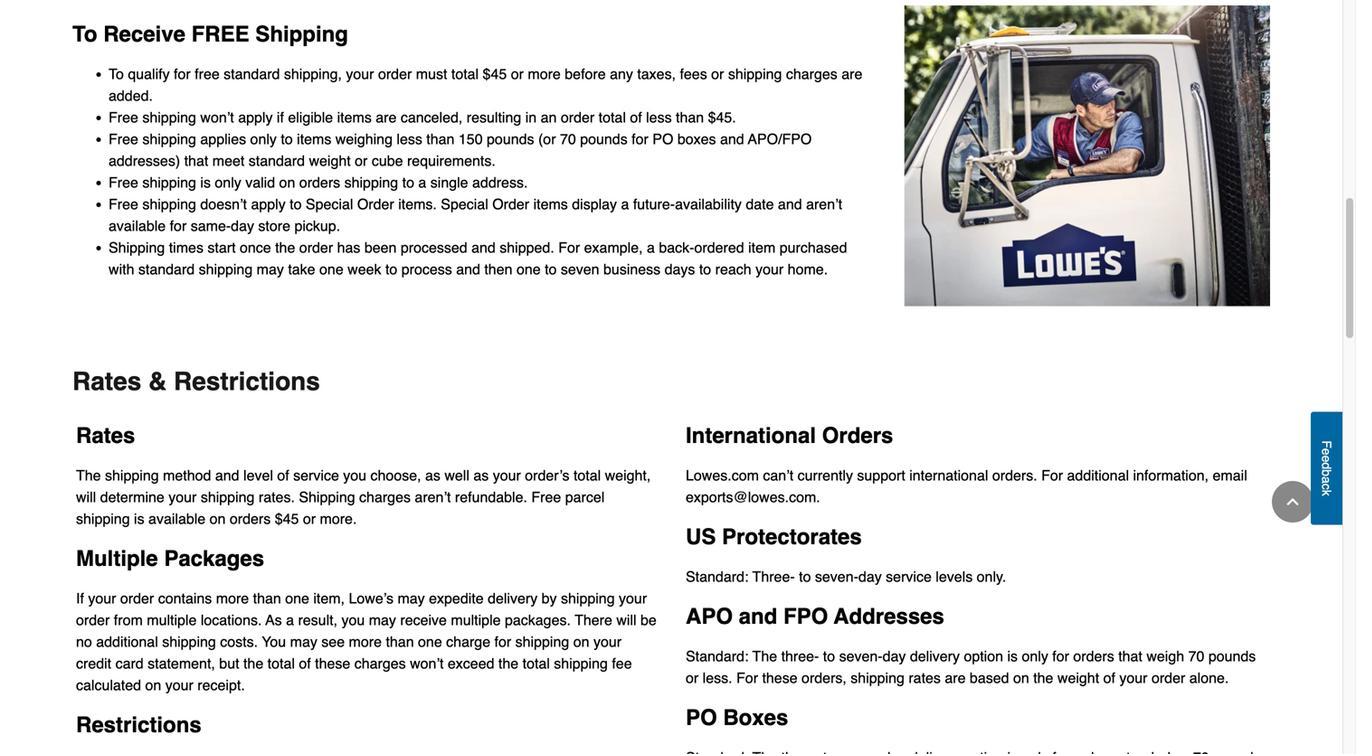 Task type: vqa. For each thing, say whether or not it's contained in the screenshot.
only to the middle
yes



Task type: locate. For each thing, give the bounding box(es) containing it.
0 horizontal spatial will
[[76, 489, 96, 506]]

won't inside to qualify for free standard shipping, your order must total $45 or more before any taxes, fees or shipping charges are added. free shipping won't apply if eligible items are canceled, resulting in an order total of less than $45. free shipping applies only to items weighing less than 150 pounds (or 70 pounds for po boxes and apo/fpo addresses) that meet standard weight or cube requirements. free shipping is only valid on orders shipping to a single address. free shipping doesn't apply to special order items. special order items display a future-availability date and aren't available for same-day store pickup. shipping times start once the order has been processed and shipped. for example, a back-ordered item purchased with standard shipping may take one week to process and then one to seven business days to reach your home.
[[200, 109, 234, 126]]

1 special from the left
[[306, 196, 353, 213]]

you inside the shipping method and level of service you choose, as well as your order's total weight, will determine your shipping rates. shipping charges aren't refundable. free parcel shipping is available on orders $45 or more.
[[343, 467, 367, 484]]

delivery inside if your order contains more than one item, lowe's may expedite delivery by shipping your order from multiple locations. as a result, you may receive multiple packages. there will be no additional shipping costs. you may see more than one charge for shipping on your credit card statement, but the total of these charges won't exceed the total shipping fee calculated on your receipt.
[[488, 590, 538, 607]]

1 vertical spatial to
[[109, 65, 124, 82]]

address.
[[472, 174, 528, 191]]

e up d
[[1320, 449, 1334, 456]]

1 horizontal spatial $45
[[483, 65, 507, 82]]

1 vertical spatial service
[[886, 569, 932, 585]]

1 vertical spatial less
[[397, 131, 423, 147]]

weighing
[[336, 131, 393, 147]]

credit
[[76, 656, 111, 672]]

see
[[322, 634, 345, 651]]

special down single
[[441, 196, 489, 213]]

these inside if your order contains more than one item, lowe's may expedite delivery by shipping your order from multiple locations. as a result, you may receive multiple packages. there will be no additional shipping costs. you may see more than one charge for shipping on your credit card statement, but the total of these charges won't exceed the total shipping fee calculated on your receipt.
[[315, 656, 351, 672]]

standard:
[[686, 569, 749, 585], [686, 648, 749, 665]]

weight
[[309, 152, 351, 169], [1058, 670, 1100, 687]]

0 vertical spatial available
[[109, 217, 166, 234]]

is up doesn't
[[200, 174, 211, 191]]

for right orders.
[[1042, 467, 1064, 484]]

week
[[348, 261, 381, 278]]

seven- inside standard: the three- to seven-day delivery option is only for orders that weigh 70 pounds or less. for these orders, shipping rates are based on the weight of your order alone.
[[840, 648, 883, 665]]

for inside if your order contains more than one item, lowe's may expedite delivery by shipping your order from multiple locations. as a result, you may receive multiple packages. there will be no additional shipping costs. you may see more than one charge for shipping on your credit card statement, but the total of these charges won't exceed the total shipping fee calculated on your receipt.
[[495, 634, 512, 651]]

meet
[[212, 152, 245, 169]]

multiple
[[147, 612, 197, 629], [451, 612, 501, 629]]

1 horizontal spatial less
[[646, 109, 672, 126]]

1 vertical spatial seven-
[[840, 648, 883, 665]]

1 horizontal spatial will
[[617, 612, 637, 629]]

order up "no"
[[76, 612, 110, 629]]

2 multiple from the left
[[451, 612, 501, 629]]

may
[[257, 261, 284, 278], [398, 590, 425, 607], [369, 612, 396, 629], [290, 634, 318, 651]]

of inside to qualify for free standard shipping, your order must total $45 or more before any taxes, fees or shipping charges are added. free shipping won't apply if eligible items are canceled, resulting in an order total of less than $45. free shipping applies only to items weighing less than 150 pounds (or 70 pounds for po boxes and apo/fpo addresses) that meet standard weight or cube requirements. free shipping is only valid on orders shipping to a single address. free shipping doesn't apply to special order items. special order items display a future-availability date and aren't available for same-day store pickup. shipping times start once the order has been processed and shipped. for example, a back-ordered item purchased with standard shipping may take one week to process and then one to seven business days to reach your home.
[[630, 109, 642, 126]]

0 vertical spatial weight
[[309, 152, 351, 169]]

of inside if your order contains more than one item, lowe's may expedite delivery by shipping your order from multiple locations. as a result, you may receive multiple packages. there will be no additional shipping costs. you may see more than one charge for shipping on your credit card statement, but the total of these charges won't exceed the total shipping fee calculated on your receipt.
[[299, 656, 311, 672]]

charges down choose,
[[359, 489, 411, 506]]

1 vertical spatial aren't
[[415, 489, 451, 506]]

only down the meet
[[215, 174, 241, 191]]

2 vertical spatial shipping
[[299, 489, 355, 506]]

aren't
[[806, 196, 843, 213], [415, 489, 451, 506]]

the left three-
[[753, 648, 778, 665]]

by
[[542, 590, 557, 607]]

2 horizontal spatial items
[[534, 196, 568, 213]]

the up determine
[[76, 467, 101, 484]]

for inside standard: the three- to seven-day delivery option is only for orders that weigh 70 pounds or less. for these orders, shipping rates are based on the weight of your order alone.
[[1053, 648, 1070, 665]]

1 vertical spatial will
[[617, 612, 637, 629]]

0 horizontal spatial the
[[76, 467, 101, 484]]

aren't inside to qualify for free standard shipping, your order must total $45 or more before any taxes, fees or shipping charges are added. free shipping won't apply if eligible items are canceled, resulting in an order total of less than $45. free shipping applies only to items weighing less than 150 pounds (or 70 pounds for po boxes and apo/fpo addresses) that meet standard weight or cube requirements. free shipping is only valid on orders shipping to a single address. free shipping doesn't apply to special order items. special order items display a future-availability date and aren't available for same-day store pickup. shipping times start once the order has been processed and shipped. for example, a back-ordered item purchased with standard shipping may take one week to process and then one to seven business days to reach your home.
[[806, 196, 843, 213]]

1 vertical spatial you
[[342, 612, 365, 629]]

1 horizontal spatial delivery
[[910, 648, 960, 665]]

taxes,
[[637, 65, 676, 82]]

1 vertical spatial delivery
[[910, 648, 960, 665]]

1 horizontal spatial won't
[[410, 656, 444, 672]]

f e e d b a c k button
[[1311, 412, 1343, 525]]

additional down from
[[96, 634, 158, 651]]

1 horizontal spatial 70
[[1189, 648, 1205, 665]]

than
[[676, 109, 704, 126], [427, 131, 455, 147], [253, 590, 281, 607], [386, 634, 414, 651]]

0 horizontal spatial orders
[[230, 511, 271, 528]]

0 horizontal spatial service
[[293, 467, 339, 484]]

only down the if
[[250, 131, 277, 147]]

po down less.
[[686, 706, 717, 731]]

your
[[346, 65, 374, 82], [756, 261, 784, 278], [493, 467, 521, 484], [169, 489, 197, 506], [88, 590, 116, 607], [619, 590, 647, 607], [594, 634, 622, 651], [1120, 670, 1148, 687], [165, 677, 194, 694]]

no
[[76, 634, 92, 651]]

1 e from the top
[[1320, 449, 1334, 456]]

business
[[604, 261, 661, 278]]

pounds down resulting
[[487, 131, 534, 147]]

weight,
[[605, 467, 651, 484]]

scroll to top element
[[1273, 481, 1314, 523]]

are inside standard: the three- to seven-day delivery option is only for orders that weigh 70 pounds or less. for these orders, shipping rates are based on the weight of your order alone.
[[945, 670, 966, 687]]

process
[[402, 261, 452, 278]]

1 horizontal spatial aren't
[[806, 196, 843, 213]]

aren't down well
[[415, 489, 451, 506]]

shipping inside the shipping method and level of service you choose, as well as your order's total weight, will determine your shipping rates. shipping charges aren't refundable. free parcel shipping is available on orders $45 or more.
[[299, 489, 355, 506]]

order up from
[[120, 590, 154, 607]]

your down "weigh"
[[1120, 670, 1148, 687]]

1 vertical spatial for
[[1042, 467, 1064, 484]]

availability
[[675, 196, 742, 213]]

apo
[[686, 605, 733, 629]]

to qualify for free standard shipping, your order must total $45 or more before any taxes, fees or shipping charges are added. free shipping won't apply if eligible items are canceled, resulting in an order total of less than $45. free shipping applies only to items weighing less than 150 pounds (or 70 pounds for po boxes and apo/fpo addresses) that meet standard weight or cube requirements. free shipping is only valid on orders shipping to a single address. free shipping doesn't apply to special order items. special order items display a future-availability date and aren't available for same-day store pickup. shipping times start once the order has been processed and shipped. for example, a back-ordered item purchased with standard shipping may take one week to process and then one to seven business days to reach your home.
[[109, 65, 863, 278]]

0 vertical spatial charges
[[786, 65, 838, 82]]

0 vertical spatial will
[[76, 489, 96, 506]]

the inside standard: the three- to seven-day delivery option is only for orders that weigh 70 pounds or less. for these orders, shipping rates are based on the weight of your order alone.
[[1034, 670, 1054, 687]]

1 vertical spatial $45
[[275, 511, 299, 528]]

reach
[[716, 261, 752, 278]]

addresses
[[834, 605, 945, 629]]

more
[[528, 65, 561, 82], [216, 590, 249, 607], [349, 634, 382, 651]]

2 vertical spatial is
[[1008, 648, 1018, 665]]

items left display
[[534, 196, 568, 213]]

on down there
[[574, 634, 590, 651]]

to up orders,
[[823, 648, 835, 665]]

0 vertical spatial standard:
[[686, 569, 749, 585]]

1 vertical spatial weight
[[1058, 670, 1100, 687]]

an
[[541, 109, 557, 126]]

less down taxes,
[[646, 109, 672, 126]]

resulting
[[467, 109, 522, 126]]

apply up store
[[251, 196, 286, 213]]

for right less.
[[737, 670, 758, 687]]

won't up applies
[[200, 109, 234, 126]]

delivery inside standard: the three- to seven-day delivery option is only for orders that weigh 70 pounds or less. for these orders, shipping rates are based on the weight of your order alone.
[[910, 648, 960, 665]]

may down once
[[257, 261, 284, 278]]

these down three-
[[762, 670, 798, 687]]

one
[[320, 261, 344, 278], [517, 261, 541, 278], [285, 590, 309, 607], [418, 634, 442, 651]]

2 vertical spatial for
[[737, 670, 758, 687]]

orders inside the shipping method and level of service you choose, as well as your order's total weight, will determine your shipping rates. shipping charges aren't refundable. free parcel shipping is available on orders $45 or more.
[[230, 511, 271, 528]]

are
[[842, 65, 863, 82], [376, 109, 397, 126], [945, 670, 966, 687]]

orders up the pickup.
[[299, 174, 340, 191]]

more inside to qualify for free standard shipping, your order must total $45 or more before any taxes, fees or shipping charges are added. free shipping won't apply if eligible items are canceled, resulting in an order total of less than $45. free shipping applies only to items weighing less than 150 pounds (or 70 pounds for po boxes and apo/fpo addresses) that meet standard weight or cube requirements. free shipping is only valid on orders shipping to a single address. free shipping doesn't apply to special order items. special order items display a future-availability date and aren't available for same-day store pickup. shipping times start once the order has been processed and shipped. for example, a back-ordered item purchased with standard shipping may take one week to process and then one to seven business days to reach your home.
[[528, 65, 561, 82]]

1 vertical spatial that
[[1119, 648, 1143, 665]]

order inside standard: the three- to seven-day delivery option is only for orders that weigh 70 pounds or less. for these orders, shipping rates are based on the weight of your order alone.
[[1152, 670, 1186, 687]]

2 vertical spatial standard
[[138, 261, 195, 278]]

the down store
[[275, 239, 295, 256]]

2 vertical spatial day
[[883, 648, 906, 665]]

your inside standard: the three- to seven-day delivery option is only for orders that weigh 70 pounds or less. for these orders, shipping rates are based on the weight of your order alone.
[[1120, 670, 1148, 687]]

1 vertical spatial charges
[[359, 489, 411, 506]]

more left 'before'
[[528, 65, 561, 82]]

calculated
[[76, 677, 141, 694]]

f
[[1320, 441, 1334, 449]]

free inside the shipping method and level of service you choose, as well as your order's total weight, will determine your shipping rates. shipping charges aren't refundable. free parcel shipping is available on orders $45 or more.
[[532, 489, 561, 506]]

d
[[1320, 463, 1334, 470]]

0 vertical spatial for
[[559, 239, 580, 256]]

email
[[1213, 467, 1248, 484]]

items down the eligible
[[297, 131, 332, 147]]

on up packages
[[210, 511, 226, 528]]

or left less.
[[686, 670, 699, 687]]

fpo
[[784, 605, 828, 629]]

0 vertical spatial $45
[[483, 65, 507, 82]]

special up the pickup.
[[306, 196, 353, 213]]

0 vertical spatial aren't
[[806, 196, 843, 213]]

70 up "alone."
[[1189, 648, 1205, 665]]

standard
[[224, 65, 280, 82], [249, 152, 305, 169], [138, 261, 195, 278]]

order
[[357, 196, 394, 213], [493, 196, 530, 213]]

1 vertical spatial po
[[686, 706, 717, 731]]

1 vertical spatial is
[[134, 511, 144, 528]]

150
[[459, 131, 483, 147]]

charge
[[446, 634, 491, 651]]

0 horizontal spatial that
[[184, 152, 208, 169]]

standard: three- to seven-day service levels only.
[[686, 569, 1007, 585]]

available up with
[[109, 217, 166, 234]]

e up b
[[1320, 456, 1334, 463]]

and left level
[[215, 467, 239, 484]]

orders,
[[802, 670, 847, 687]]

rates left &
[[72, 367, 141, 396]]

one down receive
[[418, 634, 442, 651]]

shipping down level
[[201, 489, 255, 506]]

0 vertical spatial apply
[[238, 109, 273, 126]]

delivery up packages.
[[488, 590, 538, 607]]

or right fees
[[711, 65, 724, 82]]

valid
[[245, 174, 275, 191]]

fee
[[612, 656, 632, 672]]

seven
[[561, 261, 600, 278]]

chevron up image
[[1284, 493, 1302, 511]]

and down three-
[[739, 605, 778, 629]]

that left the meet
[[184, 152, 208, 169]]

0 horizontal spatial delivery
[[488, 590, 538, 607]]

for right option
[[1053, 648, 1070, 665]]

receive
[[103, 22, 186, 46]]

standard: inside standard: the three- to seven-day delivery option is only for orders that weigh 70 pounds or less. for these orders, shipping rates are based on the weight of your order alone.
[[686, 648, 749, 665]]

charges up apo/fpo
[[786, 65, 838, 82]]

the inside to qualify for free standard shipping, your order must total $45 or more before any taxes, fees or shipping charges are added. free shipping won't apply if eligible items are canceled, resulting in an order total of less than $45. free shipping applies only to items weighing less than 150 pounds (or 70 pounds for po boxes and apo/fpo addresses) that meet standard weight or cube requirements. free shipping is only valid on orders shipping to a single address. free shipping doesn't apply to special order items. special order items display a future-availability date and aren't available for same-day store pickup. shipping times start once the order has been processed and shipped. for example, a back-ordered item purchased with standard shipping may take one week to process and then one to seven business days to reach your home.
[[275, 239, 295, 256]]

po inside to qualify for free standard shipping, your order must total $45 or more before any taxes, fees or shipping charges are added. free shipping won't apply if eligible items are canceled, resulting in an order total of less than $45. free shipping applies only to items weighing less than 150 pounds (or 70 pounds for po boxes and apo/fpo addresses) that meet standard weight or cube requirements. free shipping is only valid on orders shipping to a single address. free shipping doesn't apply to special order items. special order items display a future-availability date and aren't available for same-day store pickup. shipping times start once the order has been processed and shipped. for example, a back-ordered item purchased with standard shipping may take one week to process and then one to seven business days to reach your home.
[[653, 131, 674, 147]]

1 horizontal spatial these
[[762, 670, 798, 687]]

70 inside to qualify for free standard shipping, your order must total $45 or more before any taxes, fees or shipping charges are added. free shipping won't apply if eligible items are canceled, resulting in an order total of less than $45. free shipping applies only to items weighing less than 150 pounds (or 70 pounds for po boxes and apo/fpo addresses) that meet standard weight or cube requirements. free shipping is only valid on orders shipping to a single address. free shipping doesn't apply to special order items. special order items display a future-availability date and aren't available for same-day store pickup. shipping times start once the order has been processed and shipped. for example, a back-ordered item purchased with standard shipping may take one week to process and then one to seven business days to reach your home.
[[560, 131, 576, 147]]

pounds right (or
[[580, 131, 628, 147]]

day inside to qualify for free standard shipping, your order must total $45 or more before any taxes, fees or shipping charges are added. free shipping won't apply if eligible items are canceled, resulting in an order total of less than $45. free shipping applies only to items weighing less than 150 pounds (or 70 pounds for po boxes and apo/fpo addresses) that meet standard weight or cube requirements. free shipping is only valid on orders shipping to a single address. free shipping doesn't apply to special order items. special order items display a future-availability date and aren't available for same-day store pickup. shipping times start once the order has been processed and shipped. for example, a back-ordered item purchased with standard shipping may take one week to process and then one to seven business days to reach your home.
[[231, 217, 254, 234]]

2 horizontal spatial are
[[945, 670, 966, 687]]

that inside standard: the three- to seven-day delivery option is only for orders that weigh 70 pounds or less. for these orders, shipping rates are based on the weight of your order alone.
[[1119, 648, 1143, 665]]

2 standard: from the top
[[686, 648, 749, 665]]

example,
[[584, 239, 643, 256]]

apply left the if
[[238, 109, 273, 126]]

items
[[337, 109, 372, 126], [297, 131, 332, 147], [534, 196, 568, 213]]

levels
[[936, 569, 973, 585]]

parcel
[[565, 489, 605, 506]]

0 horizontal spatial 70
[[560, 131, 576, 147]]

orders down "rates."
[[230, 511, 271, 528]]

shipping up shipping,
[[256, 22, 348, 46]]

2 order from the left
[[493, 196, 530, 213]]

0 horizontal spatial won't
[[200, 109, 234, 126]]

you left choose,
[[343, 467, 367, 484]]

aren't inside the shipping method and level of service you choose, as well as your order's total weight, will determine your shipping rates. shipping charges aren't refundable. free parcel shipping is available on orders $45 or more.
[[415, 489, 451, 506]]

0 horizontal spatial special
[[306, 196, 353, 213]]

0 horizontal spatial for
[[559, 239, 580, 256]]

that inside to qualify for free standard shipping, your order must total $45 or more before any taxes, fees or shipping charges are added. free shipping won't apply if eligible items are canceled, resulting in an order total of less than $45. free shipping applies only to items weighing less than 150 pounds (or 70 pounds for po boxes and apo/fpo addresses) that meet standard weight or cube requirements. free shipping is only valid on orders shipping to a single address. free shipping doesn't apply to special order items. special order items display a future-availability date and aren't available for same-day store pickup. shipping times start once the order has been processed and shipped. for example, a back-ordered item purchased with standard shipping may take one week to process and then one to seven business days to reach your home.
[[184, 152, 208, 169]]

receive
[[400, 612, 447, 629]]

charges inside the shipping method and level of service you choose, as well as your order's total weight, will determine your shipping rates. shipping charges aren't refundable. free parcel shipping is available on orders $45 or more.
[[359, 489, 411, 506]]

will left determine
[[76, 489, 96, 506]]

to
[[72, 22, 97, 46], [109, 65, 124, 82]]

1 standard: from the top
[[686, 569, 749, 585]]

0 horizontal spatial order
[[357, 196, 394, 213]]

currently
[[798, 467, 853, 484]]

seven- up orders,
[[840, 648, 883, 665]]

standard up valid
[[249, 152, 305, 169]]

1 horizontal spatial order
[[493, 196, 530, 213]]

2 special from the left
[[441, 196, 489, 213]]

a up items.
[[419, 174, 427, 191]]

1 horizontal spatial as
[[474, 467, 489, 484]]

three-
[[782, 648, 819, 665]]

your down statement,
[[165, 677, 194, 694]]

1 vertical spatial 70
[[1189, 648, 1205, 665]]

2 vertical spatial are
[[945, 670, 966, 687]]

delivery up rates
[[910, 648, 960, 665]]

0 vertical spatial only
[[250, 131, 277, 147]]

is down determine
[[134, 511, 144, 528]]

on down statement,
[[145, 677, 161, 694]]

a inside if your order contains more than one item, lowe's may expedite delivery by shipping your order from multiple locations. as a result, you may receive multiple packages. there will be no additional shipping costs. you may see more than one charge for shipping on your credit card statement, but the total of these charges won't exceed the total shipping fee calculated on your receipt.
[[286, 612, 294, 629]]

1 vertical spatial more
[[216, 590, 249, 607]]

shipping up more.
[[299, 489, 355, 506]]

1 vertical spatial orders
[[230, 511, 271, 528]]

day up addresses
[[859, 569, 882, 585]]

po
[[653, 131, 674, 147], [686, 706, 717, 731]]

weight inside to qualify for free standard shipping, your order must total $45 or more before any taxes, fees or shipping charges are added. free shipping won't apply if eligible items are canceled, resulting in an order total of less than $45. free shipping applies only to items weighing less than 150 pounds (or 70 pounds for po boxes and apo/fpo addresses) that meet standard weight or cube requirements. free shipping is only valid on orders shipping to a single address. free shipping doesn't apply to special order items. special order items display a future-availability date and aren't available for same-day store pickup. shipping times start once the order has been processed and shipped. for example, a back-ordered item purchased with standard shipping may take one week to process and then one to seven business days to reach your home.
[[309, 152, 351, 169]]

for
[[559, 239, 580, 256], [1042, 467, 1064, 484], [737, 670, 758, 687]]

0 vertical spatial orders
[[299, 174, 340, 191]]

1 horizontal spatial are
[[842, 65, 863, 82]]

weight down weighing
[[309, 152, 351, 169]]

level
[[243, 467, 273, 484]]

is inside standard: the three- to seven-day delivery option is only for orders that weigh 70 pounds or less. for these orders, shipping rates are based on the weight of your order alone.
[[1008, 648, 1018, 665]]

you
[[262, 634, 286, 651]]

orders
[[822, 423, 894, 448]]

seven- up apo and fpo addresses
[[815, 569, 859, 585]]

order left items.
[[357, 196, 394, 213]]

0 horizontal spatial aren't
[[415, 489, 451, 506]]

1 horizontal spatial the
[[753, 648, 778, 665]]

items up weighing
[[337, 109, 372, 126]]

for
[[174, 65, 191, 82], [632, 131, 649, 147], [170, 217, 187, 234], [495, 634, 512, 651], [1053, 648, 1070, 665]]

0 horizontal spatial more
[[216, 590, 249, 607]]

0 horizontal spatial these
[[315, 656, 351, 672]]

available inside the shipping method and level of service you choose, as well as your order's total weight, will determine your shipping rates. shipping charges aren't refundable. free parcel shipping is available on orders $45 or more.
[[148, 511, 206, 528]]

rates
[[909, 670, 941, 687]]

support
[[857, 467, 906, 484]]

0 horizontal spatial day
[[231, 217, 254, 234]]

k
[[1320, 490, 1334, 496]]

1 order from the left
[[357, 196, 394, 213]]

rates for rates & restrictions
[[72, 367, 141, 396]]

rates
[[72, 367, 141, 396], [76, 423, 135, 448]]

only
[[250, 131, 277, 147], [215, 174, 241, 191], [1022, 648, 1049, 665]]

2 vertical spatial charges
[[355, 656, 406, 672]]

order
[[378, 65, 412, 82], [561, 109, 595, 126], [299, 239, 333, 256], [120, 590, 154, 607], [76, 612, 110, 629], [1152, 670, 1186, 687]]

day up once
[[231, 217, 254, 234]]

0 horizontal spatial are
[[376, 109, 397, 126]]

2 horizontal spatial orders
[[1074, 648, 1115, 665]]

0 horizontal spatial additional
[[96, 634, 158, 651]]

will inside the shipping method and level of service you choose, as well as your order's total weight, will determine your shipping rates. shipping charges aren't refundable. free parcel shipping is available on orders $45 or more.
[[76, 489, 96, 506]]

standard down the times
[[138, 261, 195, 278]]

you inside if your order contains more than one item, lowe's may expedite delivery by shipping your order from multiple locations. as a result, you may receive multiple packages. there will be no additional shipping costs. you may see more than one charge for shipping on your credit card statement, but the total of these charges won't exceed the total shipping fee calculated on your receipt.
[[342, 612, 365, 629]]

2 vertical spatial only
[[1022, 648, 1049, 665]]

home.
[[788, 261, 828, 278]]

0 vertical spatial are
[[842, 65, 863, 82]]

and right date
[[778, 196, 802, 213]]

1 horizontal spatial special
[[441, 196, 489, 213]]

lowes.com can't currently support international orders. for additional information, email exports@lowes.com.
[[686, 467, 1248, 506]]

2 horizontal spatial only
[[1022, 648, 1049, 665]]

service up "rates."
[[293, 467, 339, 484]]

0 horizontal spatial only
[[215, 174, 241, 191]]

the
[[275, 239, 295, 256], [243, 656, 264, 672], [499, 656, 519, 672], [1034, 670, 1054, 687]]

orders left "weigh"
[[1074, 648, 1115, 665]]

seven-
[[815, 569, 859, 585], [840, 648, 883, 665]]

$45
[[483, 65, 507, 82], [275, 511, 299, 528]]

as up refundable.
[[474, 467, 489, 484]]

2 vertical spatial more
[[349, 634, 382, 651]]

0 horizontal spatial po
[[653, 131, 674, 147]]

1 vertical spatial standard:
[[686, 648, 749, 665]]

these inside standard: the three- to seven-day delivery option is only for orders that weigh 70 pounds or less. for these orders, shipping rates are based on the weight of your order alone.
[[762, 670, 798, 687]]

on
[[279, 174, 295, 191], [210, 511, 226, 528], [574, 634, 590, 651], [1014, 670, 1030, 687], [145, 677, 161, 694]]

pounds up "alone."
[[1209, 648, 1256, 665]]

is inside to qualify for free standard shipping, your order must total $45 or more before any taxes, fees or shipping charges are added. free shipping won't apply if eligible items are canceled, resulting in an order total of less than $45. free shipping applies only to items weighing less than 150 pounds (or 70 pounds for po boxes and apo/fpo addresses) that meet standard weight or cube requirements. free shipping is only valid on orders shipping to a single address. free shipping doesn't apply to special order items. special order items display a future-availability date and aren't available for same-day store pickup. shipping times start once the order has been processed and shipped. for example, a back-ordered item purchased with standard shipping may take one week to process and then one to seven business days to reach your home.
[[200, 174, 211, 191]]

before
[[565, 65, 606, 82]]

1 vertical spatial additional
[[96, 634, 158, 651]]

on inside standard: the three- to seven-day delivery option is only for orders that weigh 70 pounds or less. for these orders, shipping rates are based on the weight of your order alone.
[[1014, 670, 1030, 687]]

0 horizontal spatial $45
[[275, 511, 299, 528]]

shipping
[[256, 22, 348, 46], [109, 239, 165, 256], [299, 489, 355, 506]]

0 horizontal spatial less
[[397, 131, 423, 147]]

to left receive
[[72, 22, 97, 46]]

for up the seven
[[559, 239, 580, 256]]

international
[[910, 467, 989, 484]]

shipping up there
[[561, 590, 615, 607]]

0 vertical spatial less
[[646, 109, 672, 126]]

2 horizontal spatial pounds
[[1209, 648, 1256, 665]]

standard: for standard: three- to seven-day service levels only.
[[686, 569, 749, 585]]

to inside to qualify for free standard shipping, your order must total $45 or more before any taxes, fees or shipping charges are added. free shipping won't apply if eligible items are canceled, resulting in an order total of less than $45. free shipping applies only to items weighing less than 150 pounds (or 70 pounds for po boxes and apo/fpo addresses) that meet standard weight or cube requirements. free shipping is only valid on orders shipping to a single address. free shipping doesn't apply to special order items. special order items display a future-availability date and aren't available for same-day store pickup. shipping times start once the order has been processed and shipped. for example, a back-ordered item purchased with standard shipping may take one week to process and then one to seven business days to reach your home.
[[109, 65, 124, 82]]

0 vertical spatial service
[[293, 467, 339, 484]]

2 horizontal spatial more
[[528, 65, 561, 82]]

packages.
[[505, 612, 571, 629]]

1 vertical spatial won't
[[410, 656, 444, 672]]

$45 inside to qualify for free standard shipping, your order must total $45 or more before any taxes, fees or shipping charges are added. free shipping won't apply if eligible items are canceled, resulting in an order total of less than $45. free shipping applies only to items weighing less than 150 pounds (or 70 pounds for po boxes and apo/fpo addresses) that meet standard weight or cube requirements. free shipping is only valid on orders shipping to a single address. free shipping doesn't apply to special order items. special order items display a future-availability date and aren't available for same-day store pickup. shipping times start once the order has been processed and shipped. for example, a back-ordered item purchased with standard shipping may take one week to process and then one to seven business days to reach your home.
[[483, 65, 507, 82]]

won't down receive
[[410, 656, 444, 672]]

1 vertical spatial shipping
[[109, 239, 165, 256]]

can't
[[763, 467, 794, 484]]

pounds
[[487, 131, 534, 147], [580, 131, 628, 147], [1209, 648, 1256, 665]]

special
[[306, 196, 353, 213], [441, 196, 489, 213]]

then
[[485, 261, 513, 278]]

is
[[200, 174, 211, 191], [134, 511, 144, 528], [1008, 648, 1018, 665]]

on inside the shipping method and level of service you choose, as well as your order's total weight, will determine your shipping rates. shipping charges aren't refundable. free parcel shipping is available on orders $45 or more.
[[210, 511, 226, 528]]

1 horizontal spatial to
[[109, 65, 124, 82]]

total down any at the left top of page
[[599, 109, 626, 126]]

1 vertical spatial only
[[215, 174, 241, 191]]

0 vertical spatial po
[[653, 131, 674, 147]]

0 vertical spatial the
[[76, 467, 101, 484]]

70
[[560, 131, 576, 147], [1189, 648, 1205, 665]]

0 vertical spatial delivery
[[488, 590, 538, 607]]

1 horizontal spatial items
[[337, 109, 372, 126]]

is right option
[[1008, 648, 1018, 665]]

to down been
[[386, 261, 398, 278]]

total right must
[[452, 65, 479, 82]]

2 horizontal spatial for
[[1042, 467, 1064, 484]]



Task type: describe. For each thing, give the bounding box(es) containing it.
boxes
[[678, 131, 716, 147]]

total inside the shipping method and level of service you choose, as well as your order's total weight, will determine your shipping rates. shipping charges aren't refundable. free parcel shipping is available on orders $45 or more.
[[574, 467, 601, 484]]

rates.
[[259, 489, 295, 506]]

shipping up addresses)
[[142, 131, 196, 147]]

shipping down determine
[[76, 511, 130, 528]]

to down the if
[[281, 131, 293, 147]]

your up be
[[619, 590, 647, 607]]

than down canceled,
[[427, 131, 455, 147]]

&
[[148, 367, 167, 396]]

or inside standard: the three- to seven-day delivery option is only for orders that weigh 70 pounds or less. for these orders, shipping rates are based on the weight of your order alone.
[[686, 670, 699, 687]]

0 horizontal spatial pounds
[[487, 131, 534, 147]]

(or
[[538, 131, 556, 147]]

1 vertical spatial standard
[[249, 152, 305, 169]]

shipping down packages.
[[516, 634, 570, 651]]

0 vertical spatial items
[[337, 109, 372, 126]]

refundable.
[[455, 489, 528, 506]]

multiple
[[76, 547, 158, 571]]

charges inside if your order contains more than one item, lowe's may expedite delivery by shipping your order from multiple locations. as a result, you may receive multiple packages. there will be no additional shipping costs. you may see more than one charge for shipping on your credit card statement, but the total of these charges won't exceed the total shipping fee calculated on your receipt.
[[355, 656, 406, 672]]

item,
[[313, 590, 345, 607]]

method
[[163, 467, 211, 484]]

three-
[[753, 569, 795, 585]]

1 horizontal spatial more
[[349, 634, 382, 651]]

weight inside standard: the three- to seven-day delivery option is only for orders that weigh 70 pounds or less. for these orders, shipping rates are based on the weight of your order alone.
[[1058, 670, 1100, 687]]

statement,
[[148, 656, 215, 672]]

will inside if your order contains more than one item, lowe's may expedite delivery by shipping your order from multiple locations. as a result, you may receive multiple packages. there will be no additional shipping costs. you may see more than one charge for shipping on your credit card statement, but the total of these charges won't exceed the total shipping fee calculated on your receipt.
[[617, 612, 637, 629]]

for left free
[[174, 65, 191, 82]]

total down packages.
[[523, 656, 550, 672]]

charges inside to qualify for free standard shipping, your order must total $45 or more before any taxes, fees or shipping charges are added. free shipping won't apply if eligible items are canceled, resulting in an order total of less than $45. free shipping applies only to items weighing less than 150 pounds (or 70 pounds for po boxes and apo/fpo addresses) that meet standard weight or cube requirements. free shipping is only valid on orders shipping to a single address. free shipping doesn't apply to special order items. special order items display a future-availability date and aren't available for same-day store pickup. shipping times start once the order has been processed and shipped. for example, a back-ordered item purchased with standard shipping may take one week to process and then one to seven business days to reach your home.
[[786, 65, 838, 82]]

doesn't
[[200, 196, 247, 213]]

weigh
[[1147, 648, 1185, 665]]

times
[[169, 239, 204, 256]]

future-
[[633, 196, 675, 213]]

orders.
[[993, 467, 1038, 484]]

packages
[[164, 547, 264, 571]]

less.
[[703, 670, 733, 687]]

us protectorates
[[686, 525, 862, 550]]

2 e from the top
[[1320, 456, 1334, 463]]

for up the times
[[170, 217, 187, 234]]

on inside to qualify for free standard shipping, your order must total $45 or more before any taxes, fees or shipping charges are added. free shipping won't apply if eligible items are canceled, resulting in an order total of less than $45. free shipping applies only to items weighing less than 150 pounds (or 70 pounds for po boxes and apo/fpo addresses) that meet standard weight or cube requirements. free shipping is only valid on orders shipping to a single address. free shipping doesn't apply to special order items. special order items display a future-availability date and aren't available for same-day store pickup. shipping times start once the order has been processed and shipped. for example, a back-ordered item purchased with standard shipping may take one week to process and then one to seven business days to reach your home.
[[279, 174, 295, 191]]

to left the seven
[[545, 261, 557, 278]]

and up 'then'
[[472, 239, 496, 256]]

or down weighing
[[355, 152, 368, 169]]

1 vertical spatial are
[[376, 109, 397, 126]]

your right shipping,
[[346, 65, 374, 82]]

additional inside lowes.com can't currently support international orders. for additional information, email exports@lowes.com.
[[1068, 467, 1130, 484]]

your down item
[[756, 261, 784, 278]]

is inside the shipping method and level of service you choose, as well as your order's total weight, will determine your shipping rates. shipping charges aren't refundable. free parcel shipping is available on orders $45 or more.
[[134, 511, 144, 528]]

eligible
[[288, 109, 333, 126]]

be
[[641, 612, 657, 629]]

b
[[1320, 470, 1334, 477]]

1 multiple from the left
[[147, 612, 197, 629]]

shipping up statement,
[[162, 634, 216, 651]]

than up as
[[253, 590, 281, 607]]

c
[[1320, 484, 1334, 490]]

date
[[746, 196, 774, 213]]

order left must
[[378, 65, 412, 82]]

than up boxes
[[676, 109, 704, 126]]

to up items.
[[402, 174, 414, 191]]

apo/fpo
[[748, 131, 812, 147]]

0 vertical spatial restrictions
[[174, 367, 320, 396]]

item
[[749, 239, 776, 256]]

shipping,
[[284, 65, 342, 82]]

only inside standard: the three- to seven-day delivery option is only for orders that weigh 70 pounds or less. for these orders, shipping rates are based on the weight of your order alone.
[[1022, 648, 1049, 665]]

0 vertical spatial shipping
[[256, 22, 348, 46]]

back-
[[659, 239, 695, 256]]

total down you
[[268, 656, 295, 672]]

display
[[572, 196, 617, 213]]

pounds inside standard: the three- to seven-day delivery option is only for orders that weigh 70 pounds or less. for these orders, shipping rates are based on the weight of your order alone.
[[1209, 648, 1256, 665]]

has
[[337, 239, 361, 256]]

qualify
[[128, 65, 170, 82]]

result,
[[298, 612, 338, 629]]

your down there
[[594, 634, 622, 651]]

store
[[258, 217, 291, 234]]

standard: for standard: the three- to seven-day delivery option is only for orders that weigh 70 pounds or less. for these orders, shipping rates are based on the weight of your order alone.
[[686, 648, 749, 665]]

must
[[416, 65, 447, 82]]

option
[[964, 648, 1004, 665]]

contains
[[158, 590, 212, 607]]

a left future-
[[621, 196, 629, 213]]

rates for rates
[[76, 423, 135, 448]]

f e e d b a c k
[[1320, 441, 1334, 496]]

1 vertical spatial apply
[[251, 196, 286, 213]]

70 inside standard: the three- to seven-day delivery option is only for orders that weigh 70 pounds or less. for these orders, shipping rates are based on the weight of your order alone.
[[1189, 648, 1205, 665]]

cube
[[372, 152, 403, 169]]

order's
[[525, 467, 570, 484]]

exports@lowes.com.
[[686, 489, 821, 506]]

from
[[114, 612, 143, 629]]

may inside to qualify for free standard shipping, your order must total $45 or more before any taxes, fees or shipping charges are added. free shipping won't apply if eligible items are canceled, resulting in an order total of less than $45. free shipping applies only to items weighing less than 150 pounds (or 70 pounds for po boxes and apo/fpo addresses) that meet standard weight or cube requirements. free shipping is only valid on orders shipping to a single address. free shipping doesn't apply to special order items. special order items display a future-availability date and aren't available for same-day store pickup. shipping times start once the order has been processed and shipped. for example, a back-ordered item purchased with standard shipping may take one week to process and then one to seven business days to reach your home.
[[257, 261, 284, 278]]

for inside lowes.com can't currently support international orders. for additional information, email exports@lowes.com.
[[1042, 467, 1064, 484]]

0 vertical spatial seven-
[[815, 569, 859, 585]]

more.
[[320, 511, 357, 528]]

free
[[192, 22, 249, 46]]

than down receive
[[386, 634, 414, 651]]

order down the pickup.
[[299, 239, 333, 256]]

free
[[195, 65, 220, 82]]

service inside the shipping method and level of service you choose, as well as your order's total weight, will determine your shipping rates. shipping charges aren't refundable. free parcel shipping is available on orders $45 or more.
[[293, 467, 339, 484]]

take
[[288, 261, 315, 278]]

fees
[[680, 65, 707, 82]]

1 horizontal spatial po
[[686, 706, 717, 731]]

rates & restrictions
[[72, 367, 320, 396]]

shipping up determine
[[105, 467, 159, 484]]

if your order contains more than one item, lowe's may expedite delivery by shipping your order from multiple locations. as a result, you may receive multiple packages. there will be no additional shipping costs. you may see more than one charge for shipping on your credit card statement, but the total of these charges won't exceed the total shipping fee calculated on your receipt.
[[76, 590, 657, 694]]

purchased
[[780, 239, 848, 256]]

to inside standard: the three- to seven-day delivery option is only for orders that weigh 70 pounds or less. for these orders, shipping rates are based on the weight of your order alone.
[[823, 648, 835, 665]]

the shipping method and level of service you choose, as well as your order's total weight, will determine your shipping rates. shipping charges aren't refundable. free parcel shipping is available on orders $45 or more.
[[76, 467, 651, 528]]

been
[[365, 239, 397, 256]]

or up resulting
[[511, 65, 524, 82]]

shipping up $45.
[[728, 65, 782, 82]]

and down $45.
[[720, 131, 745, 147]]

and left 'then'
[[456, 261, 481, 278]]

apo and fpo addresses
[[686, 605, 945, 629]]

order right an
[[561, 109, 595, 126]]

multiple packages
[[76, 547, 264, 571]]

shipped.
[[500, 239, 555, 256]]

start
[[208, 239, 236, 256]]

costs.
[[220, 634, 258, 651]]

your down method
[[169, 489, 197, 506]]

alone.
[[1190, 670, 1229, 687]]

exceed
[[448, 656, 495, 672]]

may down lowe's
[[369, 612, 396, 629]]

shipping inside to qualify for free standard shipping, your order must total $45 or more before any taxes, fees or shipping charges are added. free shipping won't apply if eligible items are canceled, resulting in an order total of less than $45. free shipping applies only to items weighing less than 150 pounds (or 70 pounds for po boxes and apo/fpo addresses) that meet standard weight or cube requirements. free shipping is only valid on orders shipping to a single address. free shipping doesn't apply to special order items. special order items display a future-availability date and aren't available for same-day store pickup. shipping times start once the order has been processed and shipped. for example, a back-ordered item purchased with standard shipping may take one week to process and then one to seven business days to reach your home.
[[109, 239, 165, 256]]

to right three-
[[799, 569, 811, 585]]

if
[[277, 109, 284, 126]]

a left back-
[[647, 239, 655, 256]]

the inside the shipping method and level of service you choose, as well as your order's total weight, will determine your shipping rates. shipping charges aren't refundable. free parcel shipping is available on orders $45 or more.
[[76, 467, 101, 484]]

1 horizontal spatial service
[[886, 569, 932, 585]]

any
[[610, 65, 633, 82]]

as
[[266, 612, 282, 629]]

requirements.
[[407, 152, 496, 169]]

once
[[240, 239, 271, 256]]

2 as from the left
[[474, 467, 489, 484]]

to up store
[[290, 196, 302, 213]]

a inside button
[[1320, 477, 1334, 484]]

shipping down added.
[[142, 109, 196, 126]]

1 vertical spatial items
[[297, 131, 332, 147]]

to right days
[[699, 261, 712, 278]]

shipping down addresses)
[[142, 174, 196, 191]]

for left boxes
[[632, 131, 649, 147]]

same-
[[191, 217, 231, 234]]

1 horizontal spatial pounds
[[580, 131, 628, 147]]

shipping down start
[[199, 261, 253, 278]]

of inside the shipping method and level of service you choose, as well as your order's total weight, will determine your shipping rates. shipping charges aren't refundable. free parcel shipping is available on orders $45 or more.
[[277, 467, 289, 484]]

and inside the shipping method and level of service you choose, as well as your order's total weight, will determine your shipping rates. shipping charges aren't refundable. free parcel shipping is available on orders $45 or more.
[[215, 467, 239, 484]]

for inside to qualify for free standard shipping, your order must total $45 or more before any taxes, fees or shipping charges are added. free shipping won't apply if eligible items are canceled, resulting in an order total of less than $45. free shipping applies only to items weighing less than 150 pounds (or 70 pounds for po boxes and apo/fpo addresses) that meet standard weight or cube requirements. free shipping is only valid on orders shipping to a single address. free shipping doesn't apply to special order items. special order items display a future-availability date and aren't available for same-day store pickup. shipping times start once the order has been processed and shipped. for example, a back-ordered item purchased with standard shipping may take one week to process and then one to seven business days to reach your home.
[[559, 239, 580, 256]]

pickup.
[[295, 217, 340, 234]]

items.
[[398, 196, 437, 213]]

for inside standard: the three- to seven-day delivery option is only for orders that weigh 70 pounds or less. for these orders, shipping rates are based on the weight of your order alone.
[[737, 670, 758, 687]]

1 vertical spatial restrictions
[[76, 713, 202, 738]]

lowe's
[[349, 590, 394, 607]]

orders inside standard: the three- to seven-day delivery option is only for orders that weigh 70 pounds or less. for these orders, shipping rates are based on the weight of your order alone.
[[1074, 648, 1115, 665]]

day inside standard: the three- to seven-day delivery option is only for orders that weigh 70 pounds or less. for these orders, shipping rates are based on the weight of your order alone.
[[883, 648, 906, 665]]

one down has
[[320, 261, 344, 278]]

the inside standard: the three- to seven-day delivery option is only for orders that weigh 70 pounds or less. for these orders, shipping rates are based on the weight of your order alone.
[[753, 648, 778, 665]]

0 vertical spatial standard
[[224, 65, 280, 82]]

addresses)
[[109, 152, 180, 169]]

shipping up the times
[[142, 196, 196, 213]]

may up receive
[[398, 590, 425, 607]]

to for to receive free shipping
[[72, 22, 97, 46]]

additional inside if your order contains more than one item, lowe's may expedite delivery by shipping your order from multiple locations. as a result, you may receive multiple packages. there will be no additional shipping costs. you may see more than one charge for shipping on your credit card statement, but the total of these charges won't exceed the total shipping fee calculated on your receipt.
[[96, 634, 158, 651]]

$45 inside the shipping method and level of service you choose, as well as your order's total weight, will determine your shipping rates. shipping charges aren't refundable. free parcel shipping is available on orders $45 or more.
[[275, 511, 299, 528]]

days
[[665, 261, 695, 278]]

the right exceed
[[499, 656, 519, 672]]

shipping left fee
[[554, 656, 608, 672]]

your up refundable.
[[493, 467, 521, 484]]

of inside standard: the three- to seven-day delivery option is only for orders that weigh 70 pounds or less. for these orders, shipping rates are based on the weight of your order alone.
[[1104, 670, 1116, 687]]

one down shipped.
[[517, 261, 541, 278]]

applies
[[200, 131, 246, 147]]

but
[[219, 656, 239, 672]]

won't inside if your order contains more than one item, lowe's may expedite delivery by shipping your order from multiple locations. as a result, you may receive multiple packages. there will be no additional shipping costs. you may see more than one charge for shipping on your credit card statement, but the total of these charges won't exceed the total shipping fee calculated on your receipt.
[[410, 656, 444, 672]]

your right if
[[88, 590, 116, 607]]

shipping inside standard: the three- to seven-day delivery option is only for orders that weigh 70 pounds or less. for these orders, shipping rates are based on the weight of your order alone.
[[851, 670, 905, 687]]

protectorates
[[722, 525, 862, 550]]

may down result,
[[290, 634, 318, 651]]

1 as from the left
[[425, 467, 441, 484]]

shipping down cube
[[344, 174, 398, 191]]

receipt.
[[198, 677, 245, 694]]

one up result,
[[285, 590, 309, 607]]

orders inside to qualify for free standard shipping, your order must total $45 or more before any taxes, fees or shipping charges are added. free shipping won't apply if eligible items are canceled, resulting in an order total of less than $45. free shipping applies only to items weighing less than 150 pounds (or 70 pounds for po boxes and apo/fpo addresses) that meet standard weight or cube requirements. free shipping is only valid on orders shipping to a single address. free shipping doesn't apply to special order items. special order items display a future-availability date and aren't available for same-day store pickup. shipping times start once the order has been processed and shipped. for example, a back-ordered item purchased with standard shipping may take one week to process and then one to seven business days to reach your home.
[[299, 174, 340, 191]]

1 horizontal spatial day
[[859, 569, 882, 585]]

1 horizontal spatial only
[[250, 131, 277, 147]]

to for to qualify for free standard shipping, your order must total $45 or more before any taxes, fees or shipping charges are added. free shipping won't apply if eligible items are canceled, resulting in an order total of less than $45. free shipping applies only to items weighing less than 150 pounds (or 70 pounds for po boxes and apo/fpo addresses) that meet standard weight or cube requirements. free shipping is only valid on orders shipping to a single address. free shipping doesn't apply to special order items. special order items display a future-availability date and aren't available for same-day store pickup. shipping times start once the order has been processed and shipped. for example, a back-ordered item purchased with standard shipping may take one week to process and then one to seven business days to reach your home.
[[109, 65, 124, 82]]

or inside the shipping method and level of service you choose, as well as your order's total weight, will determine your shipping rates. shipping charges aren't refundable. free parcel shipping is available on orders $45 or more.
[[303, 511, 316, 528]]

2 vertical spatial items
[[534, 196, 568, 213]]

the right but in the left of the page
[[243, 656, 264, 672]]

available inside to qualify for free standard shipping, your order must total $45 or more before any taxes, fees or shipping charges are added. free shipping won't apply if eligible items are canceled, resulting in an order total of less than $45. free shipping applies only to items weighing less than 150 pounds (or 70 pounds for po boxes and apo/fpo addresses) that meet standard weight or cube requirements. free shipping is only valid on orders shipping to a single address. free shipping doesn't apply to special order items. special order items display a future-availability date and aren't available for same-day store pickup. shipping times start once the order has been processed and shipped. for example, a back-ordered item purchased with standard shipping may take one week to process and then one to seven business days to reach your home.
[[109, 217, 166, 234]]

a lowe's associate driving a lowe's delivery truck. image
[[875, 5, 1271, 307]]



